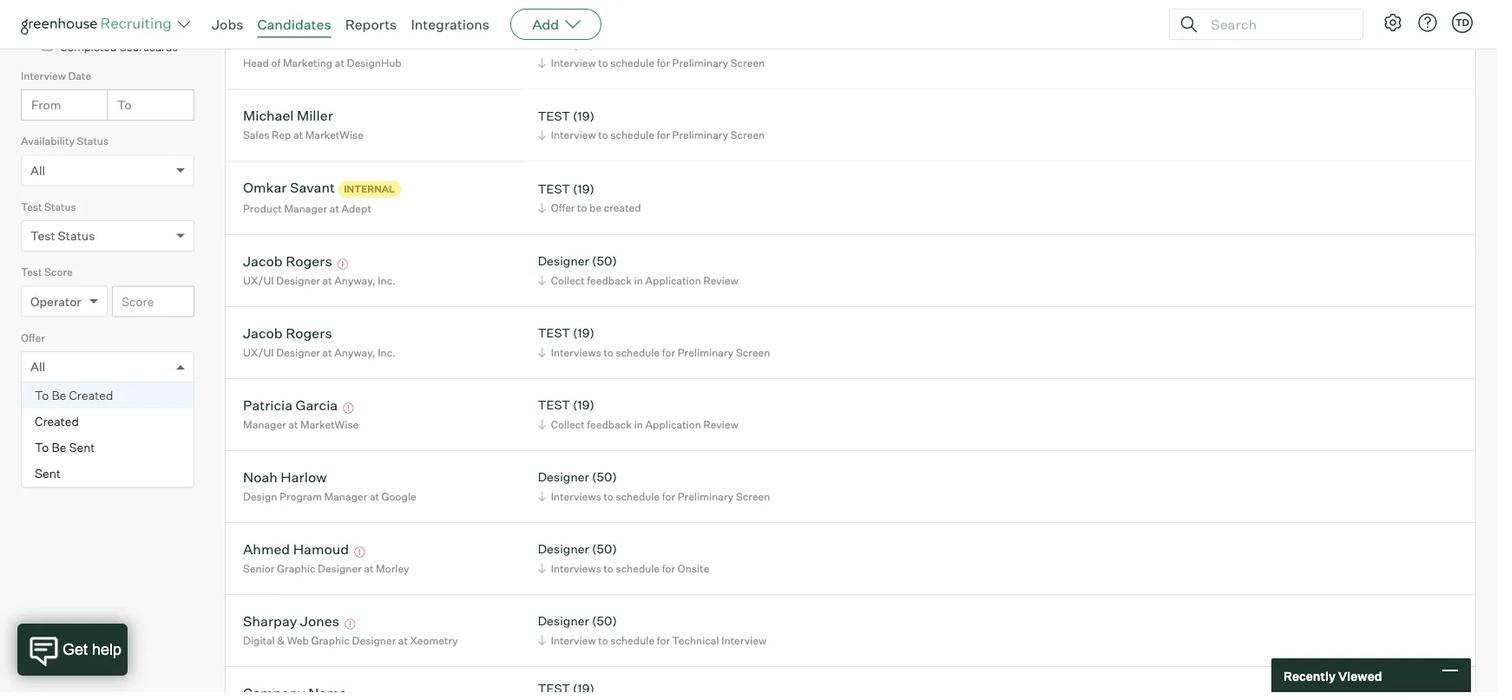 Task type: locate. For each thing, give the bounding box(es) containing it.
status down availability status element
[[44, 200, 76, 213]]

at right the marketing
[[335, 57, 345, 70]]

1 vertical spatial test (19) interview to schedule for preliminary screen
[[538, 108, 765, 142]]

application up the test (19) interviews to schedule for preliminary screen
[[646, 274, 701, 287]]

be
[[590, 201, 602, 214]]

interviews to schedule for preliminary screen link
[[535, 344, 775, 361], [535, 489, 775, 505]]

1 inc. from the top
[[378, 274, 396, 287]]

schedule inside designer (50) interviews to schedule for preliminary screen
[[616, 490, 660, 503]]

preliminary inside the test (19) interviews to schedule for preliminary screen
[[678, 346, 734, 359]]

(50) inside "designer (50) collect feedback in application review"
[[592, 254, 617, 269]]

application inside test (19) collect feedback in application review
[[646, 418, 701, 431]]

test status down availability
[[21, 200, 76, 213]]

0 vertical spatial rogers
[[286, 252, 332, 270]]

be down education
[[52, 440, 66, 456]]

collect inside "designer (50) collect feedback in application review"
[[551, 274, 585, 287]]

1 vertical spatial sent
[[35, 466, 61, 482]]

(50) up the interviews to schedule for onsite link
[[592, 542, 617, 557]]

test (19) interview to schedule for preliminary screen
[[538, 36, 765, 70], [538, 108, 765, 142]]

0 vertical spatial miller
[[283, 35, 319, 52]]

review inside test (19) collect feedback in application review
[[704, 418, 739, 431]]

to up test (19) offer to be created
[[598, 129, 608, 142]]

0 vertical spatial interviews to schedule for preliminary screen link
[[535, 344, 775, 361]]

reports link
[[345, 16, 397, 33]]

created up to be sent
[[35, 414, 79, 430]]

be for created
[[52, 388, 66, 403]]

collect feedback in application review link up the test (19) interviews to schedule for preliminary screen
[[535, 272, 743, 289]]

(50) down be
[[592, 254, 617, 269]]

omkar savant link
[[243, 179, 335, 199]]

viewed
[[1339, 669, 1383, 684]]

to inside designer (50) interview to schedule for technical interview
[[598, 634, 608, 647]]

created up "created" option
[[69, 388, 113, 403]]

(50) inside 'designer (50) interviews to schedule for onsite'
[[592, 542, 617, 557]]

jacob rogers
[[243, 252, 332, 270]]

status right availability
[[77, 135, 109, 148]]

sharpay jones has been in technical interview for more than 14 days image
[[343, 620, 358, 630]]

1 review from the top
[[704, 274, 739, 287]]

2 review from the top
[[704, 418, 739, 431]]

marketwise down garcia
[[300, 418, 359, 431]]

be
[[52, 388, 66, 403], [52, 440, 66, 456]]

status
[[77, 135, 109, 148], [44, 200, 76, 213], [58, 229, 95, 244]]

due
[[121, 9, 142, 23]]

reset filters
[[47, 449, 117, 464]]

ux/ui up patricia
[[243, 346, 274, 359]]

feedback inside test (19) collect feedback in application review
[[587, 418, 632, 431]]

2 vertical spatial test
[[21, 266, 42, 279]]

michael
[[243, 107, 294, 124]]

anyway,
[[335, 274, 376, 287], [335, 346, 376, 359]]

review for jacob rogers
[[704, 274, 739, 287]]

Score number field
[[112, 286, 194, 318]]

offer down operator
[[21, 331, 45, 344]]

at up garcia
[[323, 346, 332, 359]]

candidates link
[[257, 16, 331, 33]]

1 vertical spatial in
[[634, 418, 643, 431]]

0 vertical spatial collect
[[551, 274, 585, 287]]

jacob rogers link
[[243, 252, 332, 272], [243, 324, 332, 344]]

2 test from the top
[[538, 108, 570, 123]]

0 vertical spatial collect feedback in application review link
[[535, 272, 743, 289]]

at inside michael miller sales rep at marketwise
[[294, 129, 303, 142]]

to for ux/ui designer at anyway, inc.
[[604, 346, 614, 359]]

td button
[[1449, 9, 1477, 36]]

1 (50) from the top
[[592, 254, 617, 269]]

jacob rogers link down ux/ui designer at anyway, inc. at the top
[[243, 324, 332, 344]]

1 vertical spatial jacob rogers link
[[243, 324, 332, 344]]

ux/ui down jacob rogers
[[243, 274, 274, 287]]

1 vertical spatial test status
[[30, 229, 95, 244]]

3 (50) from the top
[[592, 542, 617, 557]]

test inside the test (19) interviews to schedule for preliminary screen
[[538, 326, 570, 341]]

at inside "jacob rogers ux/ui designer at anyway, inc."
[[323, 346, 332, 359]]

interviews
[[551, 346, 602, 359], [551, 490, 602, 503], [551, 562, 602, 575]]

to inside 'designer (50) interviews to schedule for onsite'
[[604, 562, 614, 575]]

schedule for ux/ui designer at anyway, inc.
[[616, 346, 660, 359]]

to inside test (19) offer to be created
[[577, 201, 587, 214]]

graphic
[[277, 562, 316, 575], [311, 634, 350, 647]]

(50) down test (19) collect feedback in application review
[[592, 470, 617, 485]]

application inside "designer (50) collect feedback in application review"
[[646, 274, 701, 287]]

to down education
[[35, 440, 49, 456]]

0 vertical spatial jacob
[[243, 252, 283, 270]]

feedback up designer (50) interviews to schedule for preliminary screen
[[587, 418, 632, 431]]

schedule for sales rep at marketwise
[[611, 129, 655, 142]]

1 vertical spatial feedback
[[587, 418, 632, 431]]

created
[[69, 388, 113, 403], [35, 414, 79, 430]]

0 vertical spatial offer
[[551, 201, 575, 214]]

created inside option
[[69, 388, 113, 403]]

0 vertical spatial anyway,
[[335, 274, 376, 287]]

1 vertical spatial offer
[[21, 331, 45, 344]]

to for digital & web graphic designer at xeometry
[[598, 634, 608, 647]]

1 interview to schedule for preliminary screen link from the top
[[535, 55, 770, 71]]

feedback inside "designer (50) collect feedback in application review"
[[587, 274, 632, 287]]

1 vertical spatial ux/ui
[[243, 346, 274, 359]]

0 vertical spatial graphic
[[277, 562, 316, 575]]

test status
[[21, 200, 76, 213], [30, 229, 95, 244]]

1 collect from the top
[[551, 274, 585, 287]]

0 vertical spatial sent
[[69, 440, 95, 456]]

1 horizontal spatial sent
[[69, 440, 95, 456]]

0 vertical spatial status
[[77, 135, 109, 148]]

jacob rogers ux/ui designer at anyway, inc.
[[243, 324, 396, 359]]

noah harlow link
[[243, 469, 327, 489]]

0 vertical spatial interview to schedule for preliminary screen link
[[535, 55, 770, 71]]

0 vertical spatial interviews
[[551, 346, 602, 359]]

senior
[[243, 562, 275, 575]]

manager right the program
[[324, 490, 368, 503]]

application up designer (50) interviews to schedule for preliminary screen
[[646, 418, 701, 431]]

2 in from the top
[[634, 418, 643, 431]]

jacob
[[243, 252, 283, 270], [243, 324, 283, 342]]

(19) for interviews to schedule for preliminary screen
[[573, 326, 595, 341]]

2 feedback from the top
[[587, 418, 632, 431]]

to for product manager at adept
[[577, 201, 587, 214]]

2 (50) from the top
[[592, 470, 617, 485]]

in up the test (19) interviews to schedule for preliminary screen
[[634, 274, 643, 287]]

2 jacob from the top
[[243, 324, 283, 342]]

for for design program manager at google
[[662, 490, 676, 503]]

jacob for jacob rogers
[[243, 252, 283, 270]]

all up to be created
[[30, 360, 45, 375]]

1 vertical spatial review
[[704, 418, 739, 431]]

feedback for patricia garcia
[[587, 418, 632, 431]]

0 horizontal spatial scorecards
[[60, 9, 119, 23]]

jacob rogers link up ux/ui designer at anyway, inc. at the top
[[243, 252, 332, 272]]

head
[[243, 57, 269, 70]]

2 rogers from the top
[[286, 324, 332, 342]]

interviews to schedule for preliminary screen link up 'designer (50) interviews to schedule for onsite'
[[535, 489, 775, 505]]

be up education
[[52, 388, 66, 403]]

1 vertical spatial jacob
[[243, 324, 283, 342]]

0 vertical spatial inc.
[[378, 274, 396, 287]]

in inside test (19) collect feedback in application review
[[634, 418, 643, 431]]

designer (50) interviews to schedule for preliminary screen
[[538, 470, 771, 503]]

schedule inside the test (19) interviews to schedule for preliminary screen
[[616, 346, 660, 359]]

application
[[646, 274, 701, 287], [646, 418, 701, 431]]

to down the interviews to schedule for onsite link
[[598, 634, 608, 647]]

jones
[[300, 613, 339, 630]]

5 (19) from the top
[[573, 398, 595, 413]]

scorecards up the completed
[[60, 9, 119, 23]]

schedule for design program manager at google
[[616, 490, 660, 503]]

at left adept
[[330, 202, 339, 215]]

screen for noah harlow
[[736, 490, 771, 503]]

2 interview to schedule for preliminary screen link from the top
[[535, 127, 770, 143]]

to be sent
[[35, 440, 95, 456]]

jacob inside "jacob rogers ux/ui designer at anyway, inc."
[[243, 324, 283, 342]]

interview to schedule for preliminary screen link for linda miller
[[535, 55, 770, 71]]

at right rep
[[294, 129, 303, 142]]

to up designer (50) interview to schedule for technical interview
[[604, 562, 614, 575]]

1 all from the top
[[30, 163, 45, 178]]

reports
[[345, 16, 397, 33]]

0 vertical spatial jacob rogers link
[[243, 252, 332, 272]]

jacob up patricia
[[243, 324, 283, 342]]

2 (19) from the top
[[573, 108, 595, 123]]

4 test from the top
[[538, 326, 570, 341]]

td
[[1456, 16, 1470, 28]]

Search text field
[[1207, 12, 1348, 37]]

at left google
[[370, 490, 379, 503]]

1 be from the top
[[52, 388, 66, 403]]

0 vertical spatial ux/ui
[[243, 274, 274, 287]]

integrations
[[411, 16, 490, 33]]

2 interviews from the top
[[551, 490, 602, 503]]

in inside "designer (50) collect feedback in application review"
[[634, 274, 643, 287]]

to inside option
[[35, 388, 49, 403]]

1 vertical spatial application
[[646, 418, 701, 431]]

(19) inside test (19) offer to be created
[[573, 181, 595, 196]]

inc.
[[378, 274, 396, 287], [378, 346, 396, 359]]

in for patricia garcia
[[634, 418, 643, 431]]

linda
[[243, 35, 280, 52]]

design
[[243, 490, 277, 503]]

interviews to schedule for preliminary screen link for harlow
[[535, 489, 775, 505]]

0 vertical spatial in
[[634, 274, 643, 287]]

to up 'designer (50) interviews to schedule for onsite'
[[604, 490, 614, 503]]

test for interview to schedule for preliminary screen
[[538, 108, 570, 123]]

test for collect feedback in application review
[[538, 398, 570, 413]]

in
[[634, 274, 643, 287], [634, 418, 643, 431]]

for inside the test (19) interviews to schedule for preliminary screen
[[662, 346, 676, 359]]

(19) for offer to be created
[[573, 181, 595, 196]]

1 vertical spatial collect
[[551, 418, 585, 431]]

interviews inside the test (19) interviews to schedule for preliminary screen
[[551, 346, 602, 359]]

xeometry
[[410, 634, 458, 647]]

1 vertical spatial marketwise
[[300, 418, 359, 431]]

1 vertical spatial be
[[52, 440, 66, 456]]

internal
[[344, 183, 395, 195]]

0 vertical spatial test
[[21, 200, 42, 213]]

feedback
[[587, 274, 632, 287], [587, 418, 632, 431]]

1 jacob rogers link from the top
[[243, 252, 332, 272]]

1 vertical spatial interviews
[[551, 490, 602, 503]]

miller right michael
[[297, 107, 333, 124]]

list box
[[22, 383, 194, 487]]

miller
[[283, 35, 319, 52], [297, 107, 333, 124]]

0 vertical spatial feedback
[[587, 274, 632, 287]]

1 feedback from the top
[[587, 274, 632, 287]]

status up score
[[58, 229, 95, 244]]

sent inside 'option'
[[35, 466, 61, 482]]

for inside 'designer (50) interviews to schedule for onsite'
[[662, 562, 676, 575]]

jobs link
[[212, 16, 244, 33]]

0 vertical spatial be
[[52, 388, 66, 403]]

patricia
[[243, 396, 293, 414]]

interview to schedule for preliminary screen link
[[535, 55, 770, 71], [535, 127, 770, 143]]

(19) inside test (19) collect feedback in application review
[[573, 398, 595, 413]]

2 inc. from the top
[[378, 346, 396, 359]]

designer
[[538, 254, 589, 269], [276, 274, 320, 287], [276, 346, 320, 359], [538, 470, 589, 485], [538, 542, 589, 557], [318, 562, 362, 575], [538, 614, 589, 629], [352, 634, 396, 647]]

adept
[[342, 202, 371, 215]]

manager down patricia
[[243, 418, 286, 431]]

at down 'ahmed hamoud has been in onsite for more than 21 days' image
[[364, 562, 374, 575]]

designer inside 'designer (50) interviews to schedule for onsite'
[[538, 542, 589, 557]]

to
[[117, 97, 132, 113], [35, 388, 49, 403], [35, 440, 49, 456]]

1 vertical spatial inc.
[[378, 346, 396, 359]]

miller inside linda miller head of marketing at designhub
[[283, 35, 319, 52]]

collect feedback in application review link for patricia garcia
[[535, 416, 743, 433]]

for for digital & web graphic designer at xeometry
[[657, 634, 670, 647]]

2 anyway, from the top
[[335, 346, 376, 359]]

(19) inside the test (19) interviews to schedule for preliminary screen
[[573, 326, 595, 341]]

schedule inside designer (50) interview to schedule for technical interview
[[611, 634, 655, 647]]

to down completed scorecards
[[117, 97, 132, 113]]

1 vertical spatial miller
[[297, 107, 333, 124]]

in up designer (50) interviews to schedule for preliminary screen
[[634, 418, 643, 431]]

marketwise down michael miller link
[[305, 129, 364, 142]]

anyway, up the patricia garcia has been in application review for more than 5 days image
[[335, 346, 376, 359]]

1 horizontal spatial scorecards
[[119, 40, 178, 54]]

to inside designer (50) interviews to schedule for preliminary screen
[[604, 490, 614, 503]]

1 application from the top
[[646, 274, 701, 287]]

jacob down product
[[243, 252, 283, 270]]

collect feedback in application review link
[[535, 272, 743, 289], [535, 416, 743, 433]]

0 vertical spatial application
[[646, 274, 701, 287]]

rogers inside "jacob rogers ux/ui designer at anyway, inc."
[[286, 324, 332, 342]]

(50) inside designer (50) interview to schedule for technical interview
[[592, 614, 617, 629]]

in for jacob rogers
[[634, 274, 643, 287]]

none field inside offer element
[[22, 353, 39, 382]]

manager down savant
[[284, 202, 327, 215]]

1 vertical spatial status
[[44, 200, 76, 213]]

rogers down ux/ui designer at anyway, inc. at the top
[[286, 324, 332, 342]]

at down patricia garcia link
[[289, 418, 298, 431]]

(50) up interview to schedule for technical interview link
[[592, 614, 617, 629]]

interview date
[[21, 69, 91, 82]]

miller down candidates at the left top
[[283, 35, 319, 52]]

1 vertical spatial interview to schedule for preliminary screen link
[[535, 127, 770, 143]]

1 rogers from the top
[[286, 252, 332, 270]]

1 jacob from the top
[[243, 252, 283, 270]]

interviews for jacob rogers
[[551, 346, 602, 359]]

5 test from the top
[[538, 398, 570, 413]]

0 vertical spatial all
[[30, 163, 45, 178]]

to inside the test (19) interviews to schedule for preliminary screen
[[604, 346, 614, 359]]

2 ux/ui from the top
[[243, 346, 274, 359]]

rogers up ux/ui designer at anyway, inc. at the top
[[286, 252, 332, 270]]

1 interviews to schedule for preliminary screen link from the top
[[535, 344, 775, 361]]

0 vertical spatial created
[[69, 388, 113, 403]]

1 horizontal spatial offer
[[551, 201, 575, 214]]

designer (50) interviews to schedule for onsite
[[538, 542, 710, 575]]

screen inside the test (19) interviews to schedule for preliminary screen
[[736, 346, 771, 359]]

all down availability
[[30, 163, 45, 178]]

test inside test (19) collect feedback in application review
[[538, 398, 570, 413]]

preliminary
[[673, 57, 729, 70], [673, 129, 729, 142], [678, 346, 734, 359], [678, 490, 734, 503]]

for for ux/ui designer at anyway, inc.
[[662, 346, 676, 359]]

graphic down jones
[[311, 634, 350, 647]]

marketwise
[[305, 129, 364, 142], [300, 418, 359, 431]]

0 vertical spatial to
[[117, 97, 132, 113]]

interviews inside designer (50) interviews to schedule for preliminary screen
[[551, 490, 602, 503]]

2 be from the top
[[52, 440, 66, 456]]

designer inside designer (50) interviews to schedule for preliminary screen
[[538, 470, 589, 485]]

miller for linda miller
[[283, 35, 319, 52]]

to for to
[[117, 97, 132, 113]]

None field
[[22, 353, 39, 382]]

to left be
[[577, 201, 587, 214]]

scorecards
[[60, 9, 119, 23], [119, 40, 178, 54]]

to for to be sent
[[35, 440, 49, 456]]

offer element
[[21, 330, 194, 488]]

to up test (19) collect feedback in application review
[[604, 346, 614, 359]]

1 vertical spatial rogers
[[286, 324, 332, 342]]

3 interviews from the top
[[551, 562, 602, 575]]

1 anyway, from the top
[[335, 274, 376, 287]]

1 vertical spatial to
[[35, 388, 49, 403]]

reset filters button
[[21, 440, 125, 473]]

test inside test (19) offer to be created
[[538, 181, 570, 196]]

rogers for jacob rogers
[[286, 252, 332, 270]]

schedule inside 'designer (50) interviews to schedule for onsite'
[[616, 562, 660, 575]]

rogers
[[286, 252, 332, 270], [286, 324, 332, 342]]

for inside designer (50) interviews to schedule for preliminary screen
[[662, 490, 676, 503]]

2 vertical spatial to
[[35, 440, 49, 456]]

Completed Scorecards checkbox
[[42, 40, 53, 51]]

review inside "designer (50) collect feedback in application review"
[[704, 274, 739, 287]]

2 test (19) interview to schedule for preliminary screen from the top
[[538, 108, 765, 142]]

(19)
[[573, 36, 595, 51], [573, 108, 595, 123], [573, 181, 595, 196], [573, 326, 595, 341], [573, 398, 595, 413]]

test status up score
[[30, 229, 95, 244]]

3 (19) from the top
[[573, 181, 595, 196]]

to for sales rep at marketwise
[[598, 129, 608, 142]]

designer inside designer (50) interview to schedule for technical interview
[[538, 614, 589, 629]]

1 vertical spatial created
[[35, 414, 79, 430]]

rep
[[272, 129, 291, 142]]

collect feedback in application review link up designer (50) interviews to schedule for preliminary screen
[[535, 416, 743, 433]]

td button
[[1453, 12, 1473, 33]]

recently viewed
[[1284, 669, 1383, 684]]

4 (50) from the top
[[592, 614, 617, 629]]

interviews to schedule for preliminary screen link up test (19) collect feedback in application review
[[535, 344, 775, 361]]

michael miller sales rep at marketwise
[[243, 107, 364, 142]]

collect feedback in application review link for jacob rogers
[[535, 272, 743, 289]]

screen
[[731, 57, 765, 70], [731, 129, 765, 142], [736, 346, 771, 359], [736, 490, 771, 503]]

test
[[21, 200, 42, 213], [30, 229, 55, 244], [21, 266, 42, 279]]

miller inside michael miller sales rep at marketwise
[[297, 107, 333, 124]]

1 vertical spatial interviews to schedule for preliminary screen link
[[535, 489, 775, 505]]

1 collect feedback in application review link from the top
[[535, 272, 743, 289]]

collect inside test (19) collect feedback in application review
[[551, 418, 585, 431]]

for inside designer (50) interview to schedule for technical interview
[[657, 634, 670, 647]]

preliminary inside designer (50) interviews to schedule for preliminary screen
[[678, 490, 734, 503]]

0 horizontal spatial offer
[[21, 331, 45, 344]]

2 application from the top
[[646, 418, 701, 431]]

2 collect from the top
[[551, 418, 585, 431]]

status for test status
[[44, 200, 76, 213]]

2 interviews to schedule for preliminary screen link from the top
[[535, 489, 775, 505]]

1 test (19) interview to schedule for preliminary screen from the top
[[538, 36, 765, 70]]

scorecards down due
[[119, 40, 178, 54]]

0 vertical spatial review
[[704, 274, 739, 287]]

3 test from the top
[[538, 181, 570, 196]]

list box containing to be created
[[22, 383, 194, 487]]

offer left be
[[551, 201, 575, 214]]

all inside offer element
[[30, 360, 45, 375]]

2 collect feedback in application review link from the top
[[535, 416, 743, 433]]

screen inside designer (50) interviews to schedule for preliminary screen
[[736, 490, 771, 503]]

1 vertical spatial collect feedback in application review link
[[535, 416, 743, 433]]

anyway, inside "jacob rogers ux/ui designer at anyway, inc."
[[335, 346, 376, 359]]

configure image
[[1383, 12, 1404, 33]]

2 vertical spatial interviews
[[551, 562, 602, 575]]

(50) for ahmed hamoud
[[592, 542, 617, 557]]

inc. inside "jacob rogers ux/ui designer at anyway, inc."
[[378, 346, 396, 359]]

schedule for senior graphic designer at morley
[[616, 562, 660, 575]]

2 all from the top
[[30, 360, 45, 375]]

graphic down ahmed hamoud link
[[277, 562, 316, 575]]

4 (19) from the top
[[573, 326, 595, 341]]

for
[[657, 57, 670, 70], [657, 129, 670, 142], [662, 346, 676, 359], [662, 490, 676, 503], [662, 562, 676, 575], [657, 634, 670, 647]]

anyway, down jacob rogers has been in application review for more than 5 days icon
[[335, 274, 376, 287]]

omkar savant
[[243, 179, 335, 196]]

1 vertical spatial all
[[30, 360, 45, 375]]

to up education
[[35, 388, 49, 403]]

test for interviews to schedule for preliminary screen
[[538, 326, 570, 341]]

1 in from the top
[[634, 274, 643, 287]]

test (19) collect feedback in application review
[[538, 398, 739, 431]]

0 horizontal spatial sent
[[35, 466, 61, 482]]

to inside to be sent option
[[35, 440, 49, 456]]

0 vertical spatial test (19) interview to schedule for preliminary screen
[[538, 36, 765, 70]]

test
[[538, 36, 570, 51], [538, 108, 570, 123], [538, 181, 570, 196], [538, 326, 570, 341], [538, 398, 570, 413]]

1 interviews from the top
[[551, 346, 602, 359]]

at
[[335, 57, 345, 70], [294, 129, 303, 142], [330, 202, 339, 215], [323, 274, 332, 287], [323, 346, 332, 359], [289, 418, 298, 431], [370, 490, 379, 503], [364, 562, 374, 575], [398, 634, 408, 647]]

manager
[[284, 202, 327, 215], [243, 418, 286, 431], [324, 490, 368, 503]]

feedback down created
[[587, 274, 632, 287]]

0 vertical spatial marketwise
[[305, 129, 364, 142]]

2 vertical spatial manager
[[324, 490, 368, 503]]

for for sales rep at marketwise
[[657, 129, 670, 142]]

1 vertical spatial anyway,
[[335, 346, 376, 359]]



Task type: vqa. For each thing, say whether or not it's contained in the screenshot.


Task type: describe. For each thing, give the bounding box(es) containing it.
screen for michael miller
[[731, 129, 765, 142]]

(50) for jacob rogers
[[592, 254, 617, 269]]

marketwise inside michael miller sales rep at marketwise
[[305, 129, 364, 142]]

designer (50) collect feedback in application review
[[538, 254, 739, 287]]

noah harlow design program manager at google
[[243, 469, 417, 503]]

schedule for digital & web graphic designer at xeometry
[[611, 634, 655, 647]]

education
[[21, 406, 81, 421]]

interviews for noah harlow
[[551, 490, 602, 503]]

jacob for jacob rogers ux/ui designer at anyway, inc.
[[243, 324, 283, 342]]

offer to be created link
[[535, 200, 646, 216]]

1 vertical spatial test
[[30, 229, 55, 244]]

designer inside "designer (50) collect feedback in application review"
[[538, 254, 589, 269]]

created
[[604, 201, 641, 214]]

rogers for jacob rogers ux/ui designer at anyway, inc.
[[286, 324, 332, 342]]

date
[[68, 69, 91, 82]]

availability status element
[[21, 133, 194, 199]]

list box inside offer element
[[22, 383, 194, 487]]

of
[[271, 57, 281, 70]]

be for sent
[[52, 440, 66, 456]]

at inside linda miller head of marketing at designhub
[[335, 57, 345, 70]]

&
[[277, 634, 285, 647]]

sharpay jones link
[[243, 613, 339, 633]]

preliminary for noah harlow
[[678, 490, 734, 503]]

onsite
[[678, 562, 710, 575]]

at inside noah harlow design program manager at google
[[370, 490, 379, 503]]

sharpay jones
[[243, 613, 339, 630]]

hamoud
[[293, 541, 349, 558]]

test (19) offer to be created
[[538, 181, 641, 214]]

completed scorecards
[[60, 40, 178, 54]]

linda miller link
[[243, 35, 319, 55]]

test (19) interviews to schedule for preliminary screen
[[538, 326, 771, 359]]

ahmed hamoud
[[243, 541, 349, 558]]

to down add popup button
[[598, 57, 608, 70]]

ux/ui designer at anyway, inc.
[[243, 274, 396, 287]]

(19) for collect feedback in application review
[[573, 398, 595, 413]]

collect for patricia garcia
[[551, 418, 585, 431]]

noah
[[243, 469, 278, 486]]

sales
[[243, 129, 270, 142]]

application for patricia garcia
[[646, 418, 701, 431]]

offer inside test (19) offer to be created
[[551, 201, 575, 214]]

patricia garcia has been in application review for more than 5 days image
[[341, 403, 357, 414]]

morley
[[376, 562, 409, 575]]

sent inside option
[[69, 440, 95, 456]]

to for design program manager at google
[[604, 490, 614, 503]]

recently
[[1284, 669, 1336, 684]]

designer inside "jacob rogers ux/ui designer at anyway, inc."
[[276, 346, 320, 359]]

test for operator
[[21, 266, 42, 279]]

screen for jacob rogers
[[736, 346, 771, 359]]

ahmed hamoud has been in onsite for more than 21 days image
[[352, 548, 368, 558]]

from
[[31, 97, 61, 113]]

technical
[[673, 634, 719, 647]]

test score
[[21, 266, 73, 279]]

marketing
[[283, 57, 333, 70]]

ahmed
[[243, 541, 290, 558]]

preliminary for michael miller
[[673, 129, 729, 142]]

1 vertical spatial manager
[[243, 418, 286, 431]]

status for all
[[77, 135, 109, 148]]

(50) for sharpay jones
[[592, 614, 617, 629]]

to for to be created
[[35, 388, 49, 403]]

1 (19) from the top
[[573, 36, 595, 51]]

test for offer to be created
[[538, 181, 570, 196]]

ux/ui inside "jacob rogers ux/ui designer at anyway, inc."
[[243, 346, 274, 359]]

sharpay
[[243, 613, 297, 630]]

operator
[[30, 294, 81, 309]]

to be created
[[35, 388, 113, 403]]

created inside option
[[35, 414, 79, 430]]

garcia
[[296, 396, 338, 414]]

patricia garcia link
[[243, 396, 338, 416]]

2 jacob rogers link from the top
[[243, 324, 332, 344]]

for for senior graphic designer at morley
[[662, 562, 676, 575]]

ahmed hamoud link
[[243, 541, 349, 561]]

add button
[[511, 9, 602, 40]]

patricia garcia
[[243, 396, 338, 414]]

digital & web graphic designer at xeometry
[[243, 634, 458, 647]]

0 vertical spatial manager
[[284, 202, 327, 215]]

linda miller head of marketing at designhub
[[243, 35, 402, 70]]

jobs
[[212, 16, 244, 33]]

1 vertical spatial graphic
[[311, 634, 350, 647]]

designhub
[[347, 57, 402, 70]]

greenhouse recruiting image
[[21, 14, 177, 35]]

miller for michael miller
[[297, 107, 333, 124]]

review for patricia garcia
[[704, 418, 739, 431]]

collect for jacob rogers
[[551, 274, 585, 287]]

created option
[[22, 409, 194, 435]]

availability status
[[21, 135, 109, 148]]

product manager at adept
[[243, 202, 371, 215]]

test status element
[[21, 199, 194, 264]]

omkar
[[243, 179, 287, 196]]

0 vertical spatial scorecards
[[60, 9, 119, 23]]

Scorecards Due checkbox
[[42, 9, 53, 21]]

savant
[[290, 179, 335, 196]]

at down jacob rogers
[[323, 274, 332, 287]]

interviews to schedule for preliminary screen link for rogers
[[535, 344, 775, 361]]

interview to schedule for technical interview link
[[535, 633, 771, 649]]

add
[[532, 16, 559, 33]]

integrations link
[[411, 16, 490, 33]]

manager inside noah harlow design program manager at google
[[324, 490, 368, 503]]

score
[[44, 266, 73, 279]]

interviews to schedule for onsite link
[[535, 561, 714, 577]]

interview to schedule for preliminary screen link for michael miller
[[535, 127, 770, 143]]

1 test from the top
[[538, 36, 570, 51]]

interviews inside 'designer (50) interviews to schedule for onsite'
[[551, 562, 602, 575]]

program
[[280, 490, 322, 503]]

2 vertical spatial status
[[58, 229, 95, 244]]

digital
[[243, 634, 275, 647]]

manager at marketwise
[[243, 418, 359, 431]]

to for senior graphic designer at morley
[[604, 562, 614, 575]]

michael miller link
[[243, 107, 333, 127]]

designer (50) interview to schedule for technical interview
[[538, 614, 767, 647]]

availability
[[21, 135, 75, 148]]

test for test status
[[21, 200, 42, 213]]

(50) inside designer (50) interviews to schedule for preliminary screen
[[592, 470, 617, 485]]

filters
[[82, 449, 117, 464]]

senior graphic designer at morley
[[243, 562, 409, 575]]

web
[[287, 634, 309, 647]]

sent option
[[22, 461, 194, 487]]

(19) for interview to schedule for preliminary screen
[[573, 108, 595, 123]]

reset
[[47, 449, 79, 464]]

candidates
[[257, 16, 331, 33]]

completed
[[60, 40, 117, 54]]

product
[[243, 202, 282, 215]]

feedback for jacob rogers
[[587, 274, 632, 287]]

1 vertical spatial scorecards
[[119, 40, 178, 54]]

harlow
[[281, 469, 327, 486]]

0 vertical spatial test status
[[21, 200, 76, 213]]

at left xeometry
[[398, 634, 408, 647]]

1 ux/ui from the top
[[243, 274, 274, 287]]

preliminary for jacob rogers
[[678, 346, 734, 359]]

to be created option
[[22, 383, 194, 409]]

google
[[382, 490, 417, 503]]

to be sent option
[[22, 435, 194, 461]]

scorecards due
[[60, 9, 142, 23]]

application for jacob rogers
[[646, 274, 701, 287]]

all inside availability status element
[[30, 163, 45, 178]]

jacob rogers has been in application review for more than 5 days image
[[335, 259, 351, 270]]



